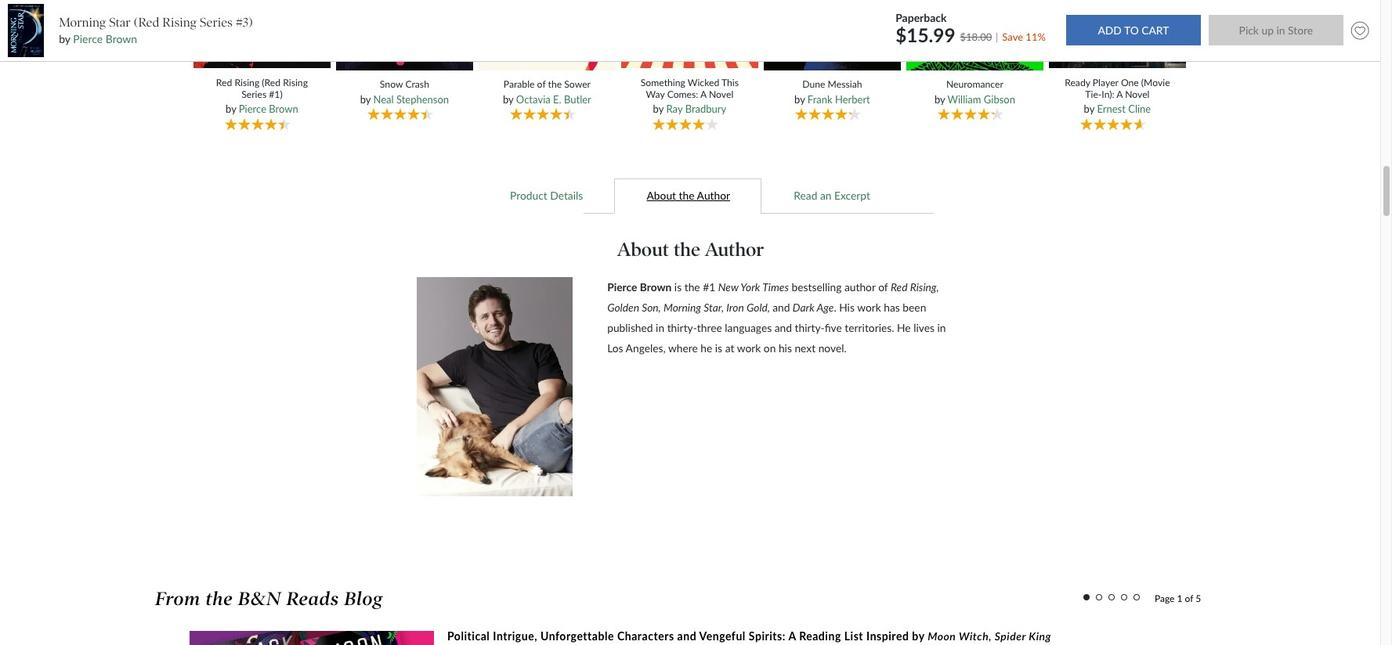 Task type: locate. For each thing, give the bounding box(es) containing it.
of inside parable of the sower by octavia e. butler
[[537, 79, 546, 90]]

unforgettable
[[541, 630, 614, 643]]

star
[[109, 15, 131, 30]]

1 vertical spatial is
[[715, 342, 723, 355]]

0 vertical spatial (red
[[134, 15, 159, 30]]

0 vertical spatial about
[[647, 189, 676, 203]]

e.
[[553, 93, 562, 106]]

series
[[200, 15, 233, 30], [241, 89, 267, 100]]

1 horizontal spatial of
[[879, 280, 888, 294]]

in
[[656, 321, 665, 335], [938, 321, 946, 335]]

novel down this on the top right
[[709, 89, 734, 100]]

ready
[[1065, 77, 1091, 88]]

1 horizontal spatial brown
[[269, 103, 298, 115]]

(red
[[134, 15, 159, 30], [262, 77, 281, 88]]

5
[[1196, 593, 1202, 605]]

a right in):
[[1117, 89, 1123, 100]]

pierce inside "morning star (red rising series #3) by pierce brown"
[[73, 32, 103, 46]]

1 horizontal spatial morning
[[664, 301, 701, 314]]

pierce inside about the author tab panel
[[608, 280, 638, 294]]

1 horizontal spatial thirty-
[[795, 321, 825, 335]]

1 horizontal spatial is
[[715, 342, 723, 355]]

rising for rising
[[283, 77, 308, 88]]

0 vertical spatial work
[[858, 301, 882, 314]]

novel down one
[[1126, 89, 1150, 100]]

1 vertical spatial of
[[879, 280, 888, 294]]

lives
[[914, 321, 935, 335]]

2 horizontal spatial rising
[[283, 77, 308, 88]]

dune
[[803, 79, 826, 90]]

intrigue,
[[493, 630, 538, 643]]

age
[[817, 301, 834, 314]]

pierce brown link down the star
[[73, 32, 137, 46]]

0 horizontal spatial pierce brown link
[[73, 32, 137, 46]]

is left #1
[[675, 280, 682, 294]]

(red right the star
[[134, 15, 159, 30]]

and up "his"
[[775, 321, 792, 335]]

and down 'times'
[[773, 301, 790, 314]]

1 vertical spatial and
[[775, 321, 792, 335]]

1 horizontal spatial novel
[[1126, 89, 1150, 100]]

(red for rising
[[262, 77, 281, 88]]

by right morning star (red rising series #3) image
[[59, 32, 70, 46]]

by inside dune messiah by frank herbert
[[795, 93, 805, 106]]

1 vertical spatial pierce brown link
[[239, 103, 298, 115]]

a inside something wicked this way comes: a novel by ray bradbury
[[701, 89, 707, 100]]

pierce up golden
[[608, 280, 638, 294]]

neal
[[373, 93, 394, 106]]

0 horizontal spatial thirty-
[[667, 321, 697, 335]]

0 vertical spatial of
[[537, 79, 546, 90]]

author inside "tab list"
[[697, 189, 731, 203]]

wicked
[[688, 77, 720, 88]]

three
[[697, 321, 722, 335]]

0 horizontal spatial rising
[[162, 15, 197, 30]]

rising,
[[911, 280, 939, 294]]

0 horizontal spatial novel
[[709, 89, 734, 100]]

by left the frank
[[795, 93, 805, 106]]

0 vertical spatial author
[[697, 189, 731, 203]]

1 vertical spatial brown
[[269, 103, 298, 115]]

of
[[537, 79, 546, 90], [879, 280, 888, 294], [1185, 593, 1194, 605]]

1 vertical spatial about
[[617, 238, 669, 261]]

iron
[[727, 301, 744, 314]]

(red inside "morning star (red rising series #3) by pierce brown"
[[134, 15, 159, 30]]

2 horizontal spatial a
[[1117, 89, 1123, 100]]

0 horizontal spatial pierce
[[73, 32, 103, 46]]

0 horizontal spatial series
[[200, 15, 233, 30]]

1 vertical spatial red
[[891, 280, 908, 294]]

1 vertical spatial morning
[[664, 301, 701, 314]]

brown down #1)
[[269, 103, 298, 115]]

0 vertical spatial pierce
[[73, 32, 103, 46]]

tab list containing product details
[[163, 178, 1218, 214]]

0 horizontal spatial work
[[737, 342, 761, 355]]

0 horizontal spatial a
[[701, 89, 707, 100]]

is left at
[[715, 342, 723, 355]]

in down son,
[[656, 321, 665, 335]]

novel
[[709, 89, 734, 100], [1126, 89, 1150, 100]]

brown inside red rising (red rising series #1) by pierce brown
[[269, 103, 298, 115]]

published
[[608, 321, 653, 335]]

of up octavia
[[537, 79, 546, 90]]

by left moon
[[913, 630, 925, 643]]

pierce
[[73, 32, 103, 46], [239, 103, 266, 115], [608, 280, 638, 294]]

parable of the sower link
[[489, 79, 605, 91]]

a down wicked
[[701, 89, 707, 100]]

parable of the sower by octavia e. butler
[[503, 79, 592, 106]]

thirty- up next
[[795, 321, 825, 335]]

william gibson link
[[948, 93, 1016, 106]]

by left william
[[935, 93, 946, 106]]

series left #3)
[[200, 15, 233, 30]]

2 novel from the left
[[1126, 89, 1150, 100]]

morning left the star
[[59, 15, 106, 30]]

stephenson
[[397, 93, 449, 106]]

1 novel from the left
[[709, 89, 734, 100]]

series inside "morning star (red rising series #3) by pierce brown"
[[200, 15, 233, 30]]

by left the neal at the left of page
[[360, 93, 371, 106]]

option containing political intrigue, unforgettable characters and vengeful spirits: a reading list inspired by
[[190, 629, 1144, 646]]

$15.99 $18.00
[[896, 23, 992, 46]]

option
[[190, 629, 1144, 646]]

author
[[697, 189, 731, 203], [705, 238, 764, 261]]

he
[[701, 342, 713, 355]]

is
[[675, 280, 682, 294], [715, 342, 723, 355]]

of right 1 at bottom
[[1185, 593, 1194, 605]]

(movie
[[1142, 77, 1171, 88]]

1 vertical spatial about the author
[[617, 238, 764, 261]]

and dark age
[[773, 301, 834, 314]]

1 horizontal spatial pierce
[[239, 103, 266, 115]]

by inside "morning star (red rising series #3) by pierce brown"
[[59, 32, 70, 46]]

(red up #1)
[[262, 77, 281, 88]]

0 horizontal spatial red
[[216, 77, 232, 88]]

rising inside "morning star (red rising series #3) by pierce brown"
[[162, 15, 197, 30]]

0 vertical spatial series
[[200, 15, 233, 30]]

work right at
[[737, 342, 761, 355]]

2 vertical spatial of
[[1185, 593, 1194, 605]]

by down "red rising (red rising series #1)" link
[[226, 103, 236, 115]]

the inside "tab list"
[[679, 189, 695, 203]]

brown down the star
[[106, 32, 137, 46]]

1 horizontal spatial (red
[[262, 77, 281, 88]]

thirty- up 'where'
[[667, 321, 697, 335]]

a inside ready player one (movie tie-in): a novel by ernest cline
[[1117, 89, 1123, 100]]

octavia
[[516, 93, 551, 106]]

1 horizontal spatial a
[[789, 630, 796, 643]]

pierce brown link down #1)
[[239, 103, 298, 115]]

product details link
[[478, 178, 615, 214]]

by down way
[[653, 103, 664, 115]]

by inside neuromancer by william gibson
[[935, 93, 946, 106]]

languages
[[725, 321, 772, 335]]

and left vengeful
[[678, 630, 697, 643]]

neuromancer element
[[905, 0, 1050, 132]]

brown for star
[[106, 32, 137, 46]]

william
[[948, 93, 982, 106]]

1 horizontal spatial red
[[891, 280, 908, 294]]

rising for star
[[162, 15, 197, 30]]

something
[[641, 77, 686, 88]]

. his work has been published in thirty-three languages and thirty-five territories. he lives in los angeles, where he is at work on his next novel.
[[608, 301, 946, 355]]

tab list
[[163, 178, 1218, 214]]

brown
[[106, 32, 137, 46], [269, 103, 298, 115], [640, 280, 672, 294]]

1 vertical spatial (red
[[262, 77, 281, 88]]

2 horizontal spatial of
[[1185, 593, 1194, 605]]

read
[[794, 189, 818, 203]]

pierce inside red rising (red rising series #1) by pierce brown
[[239, 103, 266, 115]]

1 horizontal spatial in
[[938, 321, 946, 335]]

series for #3)
[[200, 15, 233, 30]]

dune messiah by frank herbert
[[795, 79, 871, 106]]

(red inside red rising (red rising series #1) by pierce brown
[[262, 77, 281, 88]]

the
[[548, 79, 562, 90], [679, 189, 695, 203], [674, 238, 701, 261], [685, 280, 700, 294], [206, 588, 233, 610]]

#1)
[[269, 89, 283, 100]]

.
[[834, 301, 837, 314]]

and
[[773, 301, 790, 314], [775, 321, 792, 335], [678, 630, 697, 643]]

2 vertical spatial pierce
[[608, 280, 638, 294]]

his
[[840, 301, 855, 314]]

0 horizontal spatial in
[[656, 321, 665, 335]]

pierce down "red rising (red rising series #1)" link
[[239, 103, 266, 115]]

political
[[448, 630, 490, 643]]

about the author inside tab panel
[[617, 238, 764, 261]]

1 vertical spatial series
[[241, 89, 267, 100]]

brown up son,
[[640, 280, 672, 294]]

by down parable
[[503, 93, 514, 106]]

red inside red rising, golden son, morning star, iron gold,
[[891, 280, 908, 294]]

son,
[[642, 301, 661, 314]]

series inside red rising (red rising series #1) by pierce brown
[[241, 89, 267, 100]]

dune messiah element
[[762, 0, 907, 132]]

red
[[216, 77, 232, 88], [891, 280, 908, 294]]

by down tie-
[[1084, 103, 1095, 115]]

product details
[[510, 189, 583, 203]]

brown inside "morning star (red rising series #3) by pierce brown"
[[106, 32, 137, 46]]

by inside parable of the sower by octavia e. butler
[[503, 93, 514, 106]]

morning inside "morning star (red rising series #3) by pierce brown"
[[59, 15, 106, 30]]

an
[[821, 189, 832, 203]]

of up has
[[879, 280, 888, 294]]

series for #1)
[[241, 89, 267, 100]]

series left #1)
[[241, 89, 267, 100]]

something wicked this way comes: a novel link
[[632, 77, 748, 101]]

spirits:
[[749, 630, 786, 643]]

about the author tab panel
[[405, 214, 976, 545]]

about inside tab panel
[[617, 238, 669, 261]]

1 vertical spatial pierce
[[239, 103, 266, 115]]

morning right son,
[[664, 301, 701, 314]]

snow
[[380, 79, 403, 90]]

in right lives
[[938, 321, 946, 335]]

0 vertical spatial brown
[[106, 32, 137, 46]]

from the b&n reads blog
[[155, 588, 383, 610]]

been
[[903, 301, 927, 314]]

from
[[155, 588, 201, 610]]

0 vertical spatial red
[[216, 77, 232, 88]]

in):
[[1102, 89, 1115, 100]]

0 vertical spatial is
[[675, 280, 682, 294]]

work up territories.
[[858, 301, 882, 314]]

pierce brown link
[[73, 32, 137, 46], [239, 103, 298, 115]]

rising
[[162, 15, 197, 30], [235, 77, 260, 88], [283, 77, 308, 88]]

tab panel
[[0, 214, 417, 560]]

red inside red rising (red rising series #1) by pierce brown
[[216, 77, 232, 88]]

0 horizontal spatial brown
[[106, 32, 137, 46]]

pierce right morning star (red rising series #3) image
[[73, 32, 103, 46]]

b&n reads blog
[[238, 588, 383, 610]]

0 horizontal spatial (red
[[134, 15, 159, 30]]

2 horizontal spatial pierce
[[608, 280, 638, 294]]

snow crash element
[[334, 0, 479, 132]]

novel.
[[819, 342, 847, 355]]

2 vertical spatial brown
[[640, 280, 672, 294]]

he
[[897, 321, 911, 335]]

0 horizontal spatial of
[[537, 79, 546, 90]]

0 horizontal spatial morning
[[59, 15, 106, 30]]

a right spirits:
[[789, 630, 796, 643]]

1 vertical spatial author
[[705, 238, 764, 261]]

0 vertical spatial morning
[[59, 15, 106, 30]]

None submit
[[1067, 15, 1201, 46], [1209, 15, 1344, 46], [1067, 15, 1201, 46], [1209, 15, 1344, 46]]

1 horizontal spatial series
[[241, 89, 267, 100]]

2 horizontal spatial brown
[[640, 280, 672, 294]]

is inside '. his work has been published in thirty-three languages and thirty-five territories. he lives in los angeles, where he is at work on his next novel.'
[[715, 342, 723, 355]]

messiah
[[828, 79, 863, 90]]

morning inside red rising, golden son, morning star, iron gold,
[[664, 301, 701, 314]]



Task type: describe. For each thing, give the bounding box(es) containing it.
butler
[[564, 93, 592, 106]]

los
[[608, 342, 624, 355]]

details
[[550, 189, 583, 203]]

his
[[779, 342, 792, 355]]

herbert
[[835, 93, 871, 106]]

0 vertical spatial and
[[773, 301, 790, 314]]

0 vertical spatial about the author
[[647, 189, 731, 203]]

has
[[884, 301, 900, 314]]

this
[[722, 77, 739, 88]]

2 in from the left
[[938, 321, 946, 335]]

characters
[[618, 630, 674, 643]]

brown for rising
[[269, 103, 298, 115]]

#1
[[703, 280, 716, 294]]

list
[[845, 630, 864, 643]]

red for rising
[[216, 77, 232, 88]]

0 horizontal spatial is
[[675, 280, 682, 294]]

player
[[1093, 77, 1119, 88]]

snow crash link
[[347, 79, 463, 91]]

reading
[[800, 630, 842, 643]]

read an excerpt link
[[762, 178, 903, 214]]

parable of the sower element
[[477, 0, 622, 132]]

author inside tab panel
[[705, 238, 764, 261]]

by inside something wicked this way comes: a novel by ray bradbury
[[653, 103, 664, 115]]

1 in from the left
[[656, 321, 665, 335]]

golden
[[608, 301, 639, 314]]

by inside snow crash by neal stephenson
[[360, 93, 371, 106]]

angeles,
[[626, 342, 666, 355]]

something wicked this way comes: a novel element
[[619, 0, 764, 133]]

1 horizontal spatial work
[[858, 301, 882, 314]]

frank
[[808, 93, 833, 106]]

star,
[[704, 301, 724, 314]]

1 thirty- from the left
[[667, 321, 697, 335]]

1 horizontal spatial pierce brown link
[[239, 103, 298, 115]]

1
[[1178, 593, 1183, 605]]

spider
[[995, 630, 1026, 643]]

read an excerpt
[[794, 189, 871, 203]]

(red for star
[[134, 15, 159, 30]]

the inside parable of the sower by octavia e. butler
[[548, 79, 562, 90]]

one
[[1121, 77, 1139, 88]]

next
[[795, 342, 816, 355]]

vengeful
[[700, 630, 746, 643]]

page 1 of 5
[[1155, 593, 1202, 605]]

ray bradbury link
[[667, 103, 727, 115]]

red for rising,
[[891, 280, 908, 294]]

ready player one (movie tie-in): a novel link
[[1060, 77, 1176, 101]]

ready player one (movie tie-in): a novel element
[[1048, 0, 1192, 133]]

and inside '. his work has been published in thirty-three languages and thirty-five territories. he lives in los angeles, where he is at work on his next novel.'
[[775, 321, 792, 335]]

political intrigue, unforgettable characters and vengeful spirits: a reading list inspired by <i>moon witch, spider king</i> image
[[190, 631, 434, 646]]

king
[[1029, 630, 1052, 643]]

five
[[825, 321, 842, 335]]

1 vertical spatial work
[[737, 342, 761, 355]]

by inside ready player one (movie tie-in): a novel by ernest cline
[[1084, 103, 1095, 115]]

red rising, golden son, morning star, iron gold,
[[608, 280, 939, 314]]

morning star (red rising series #3) by pierce brown
[[59, 15, 253, 46]]

$18.00
[[960, 30, 992, 43]]

pierce for star
[[73, 32, 103, 46]]

red rising (red rising series #1) link
[[204, 77, 320, 101]]

comes:
[[667, 89, 699, 100]]

snow crash by neal stephenson
[[360, 79, 449, 106]]

ernest cline link
[[1098, 103, 1151, 115]]

neuromancer link
[[917, 79, 1033, 91]]

by inside red rising (red rising series #1) by pierce brown
[[226, 103, 236, 115]]

gold,
[[747, 301, 770, 314]]

gibson
[[984, 93, 1016, 106]]

2 thirty- from the left
[[795, 321, 825, 335]]

bradbury
[[685, 103, 727, 115]]

witch,
[[959, 630, 992, 643]]

1 horizontal spatial rising
[[235, 77, 260, 88]]

novel inside something wicked this way comes: a novel by ray bradbury
[[709, 89, 734, 100]]

save 11%
[[1003, 30, 1046, 43]]

something wicked this way comes: a novel by ray bradbury
[[641, 77, 739, 115]]

dark
[[793, 301, 815, 314]]

new
[[718, 280, 739, 294]]

at
[[725, 342, 735, 355]]

2 vertical spatial and
[[678, 630, 697, 643]]

octavia e. butler link
[[516, 93, 592, 106]]

neuromancer by william gibson
[[935, 79, 1016, 106]]

a inside option
[[789, 630, 796, 643]]

where
[[668, 342, 698, 355]]

times
[[763, 280, 789, 294]]

$15.99
[[896, 23, 956, 46]]

york
[[741, 280, 761, 294]]

ernest
[[1098, 103, 1126, 115]]

novel inside ready player one (movie tie-in): a novel by ernest cline
[[1126, 89, 1150, 100]]

add to wishlist image
[[1348, 18, 1373, 43]]

of inside about the author tab panel
[[879, 280, 888, 294]]

way
[[646, 89, 665, 100]]

about the author link
[[615, 178, 762, 214]]

on
[[764, 342, 776, 355]]

red rising (red rising series #1) by pierce brown
[[216, 77, 308, 115]]

tie-
[[1086, 89, 1102, 100]]

morning star (red rising series #3) image
[[8, 4, 44, 57]]

brown inside about the author tab panel
[[640, 280, 672, 294]]

excerpt
[[835, 189, 871, 203]]

parable
[[504, 79, 535, 90]]

cline
[[1129, 103, 1151, 115]]

ready player one (movie tie-in): a novel by ernest cline
[[1065, 77, 1171, 115]]

page
[[1155, 593, 1175, 605]]

political intrigue, unforgettable characters and vengeful spirits: a reading list inspired by moon witch, spider king
[[448, 630, 1052, 643]]

inspired
[[867, 630, 909, 643]]

moon
[[928, 630, 956, 643]]

pierce for rising
[[239, 103, 266, 115]]

0 vertical spatial pierce brown link
[[73, 32, 137, 46]]

red rising (red rising series #1) element
[[192, 0, 336, 133]]



Task type: vqa. For each thing, say whether or not it's contained in the screenshot.
topmost $10
no



